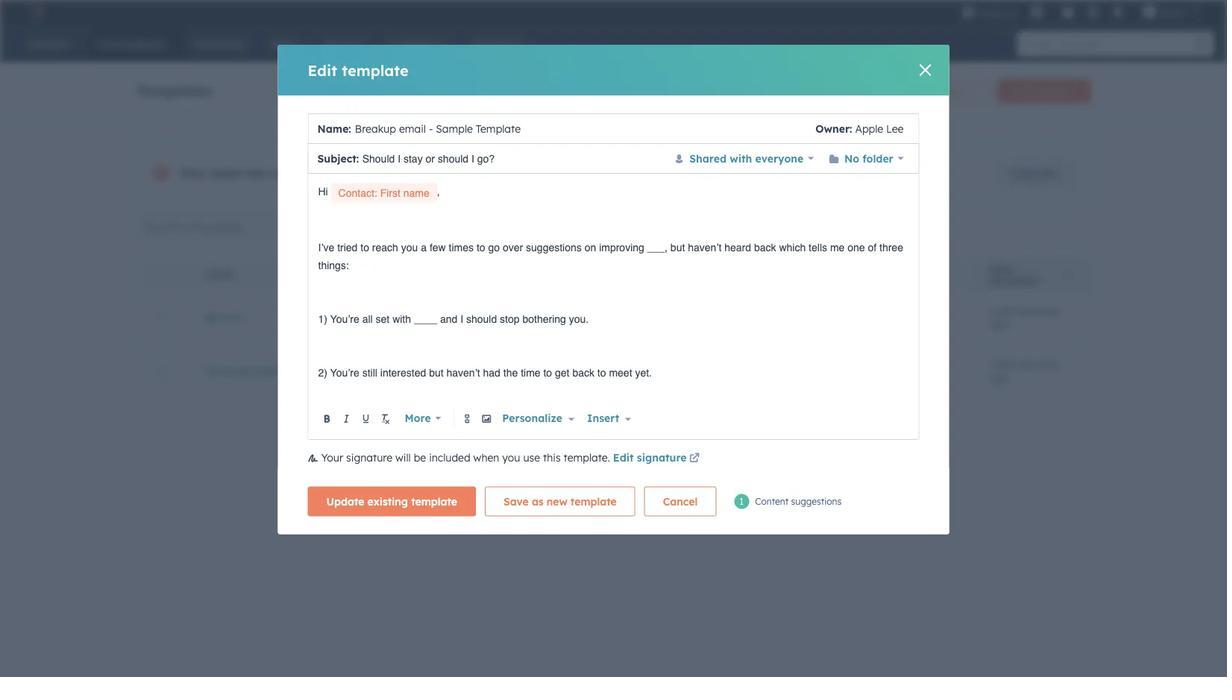 Task type: describe. For each thing, give the bounding box(es) containing it.
folder for new folder
[[876, 85, 900, 97]]

included
[[429, 451, 471, 465]]

templates
[[136, 81, 212, 100]]

templates banner
[[136, 75, 1091, 103]]

cancel
[[663, 495, 698, 508]]

notifications button
[[1106, 0, 1131, 24]]

shared with everyone button
[[674, 148, 814, 169]]

times
[[449, 241, 474, 253]]

help image
[[1062, 7, 1075, 20]]

should
[[362, 153, 395, 165]]

test button
[[207, 311, 242, 324]]

folder for no folder
[[863, 152, 894, 165]]

everyone
[[756, 152, 804, 165]]

___,
[[647, 241, 667, 253]]

few inside i've tried to reach you a few times to go over suggestions on improving ___, but haven't heard back which tells me one of three things:
[[429, 241, 446, 253]]

Search search field
[[136, 213, 312, 243]]

update existing template
[[326, 495, 457, 508]]

be
[[414, 451, 426, 465]]

save as new template button
[[485, 487, 636, 517]]

the
[[503, 367, 518, 379]]

edit template
[[308, 61, 409, 79]]

apple lee image
[[1143, 5, 1157, 19]]

date for date created
[[870, 270, 893, 281]]

name button
[[189, 258, 733, 291]]

go?
[[477, 153, 495, 165]]

out
[[331, 166, 351, 181]]

,
[[437, 186, 440, 198]]

2)
[[318, 367, 327, 379]]

date created button
[[852, 258, 972, 291]]

team
[[211, 166, 242, 181]]

new template button
[[998, 79, 1091, 103]]

1 vertical spatial should
[[466, 313, 497, 325]]

signature for your
[[346, 451, 393, 465]]

meet
[[609, 367, 632, 379]]

all
[[362, 313, 372, 325]]

but inside i've tried to reach you a few times to go over suggestions on improving ___, but haven't heard back which tells me one of three things:
[[670, 241, 685, 253]]

insert
[[587, 412, 619, 425]]

suggestions inside i've tried to reach you a few times to go over suggestions on improving ___, but haven't heard back which tells me one of three things:
[[526, 241, 582, 253]]

1 vertical spatial with
[[574, 167, 594, 180]]

analyze button
[[922, 79, 989, 103]]

email
[[254, 365, 283, 378]]

of inside i've tried to reach you a few times to go over suggestions on improving ___, but haven't heard back which tells me one of three things:
[[868, 241, 877, 253]]

date modified button
[[972, 258, 1091, 291]]

1 horizontal spatial you
[[502, 451, 520, 465]]

you're for 1)
[[330, 313, 359, 325]]

when
[[474, 451, 500, 465]]

cancel button
[[645, 487, 717, 517]]

press to sort. image
[[238, 269, 244, 280]]

tried
[[337, 241, 357, 253]]

you.
[[569, 313, 589, 325]]

Search HubSpot search field
[[1018, 31, 1201, 57]]

tells
[[809, 241, 827, 253]]

or
[[426, 153, 435, 165]]

your for your team has created 1 out of 5 templates.
[[179, 166, 207, 181]]

template inside popup button
[[1032, 85, 1070, 97]]

new for new folder
[[854, 85, 873, 97]]

to right tried at the top left of the page
[[360, 241, 369, 253]]

template inside button
[[411, 495, 457, 508]]

1 vertical spatial suggestions
[[791, 496, 842, 507]]

i've
[[318, 241, 334, 253]]

your signature will be included when you use this template.
[[321, 451, 613, 465]]

1 for 1 of 5 created
[[756, 84, 761, 97]]

0 horizontal spatial haven't
[[446, 367, 480, 379]]

apple inside edit template 'dialog'
[[856, 122, 884, 135]]

get
[[555, 367, 569, 379]]

to left go
[[476, 241, 485, 253]]

0 horizontal spatial 5
[[371, 166, 378, 181]]

reach
[[372, 241, 398, 253]]

notifications image
[[1112, 7, 1125, 20]]

0 horizontal spatial of
[[355, 166, 367, 181]]

more
[[405, 412, 431, 425]]

unlock
[[457, 167, 490, 180]]

apple inside popup button
[[1160, 6, 1186, 18]]

save
[[504, 495, 529, 508]]

1 vertical spatial upgrade
[[1012, 166, 1057, 179]]

templates.
[[382, 166, 445, 181]]

search button
[[1189, 31, 1214, 57]]

to left the get
[[543, 367, 552, 379]]

created inside button
[[896, 270, 938, 281]]

unlock more templates with crm suite starter.
[[457, 167, 686, 180]]

new
[[547, 495, 568, 508]]

crm
[[597, 167, 620, 180]]

contact:
[[338, 187, 377, 199]]

hubspot link
[[18, 3, 56, 21]]

edit for edit template
[[308, 61, 337, 79]]

haven't inside i've tried to reach you a few times to go over suggestions on improving ___, but haven't heard back which tells me one of three things:
[[688, 241, 721, 253]]

edit for edit signature
[[613, 451, 634, 465]]

back inside i've tried to reach you a few times to go over suggestions on improving ___, but haven't heard back which tells me one of three things:
[[754, 241, 776, 253]]

name
[[207, 270, 233, 281]]

apple button
[[1134, 0, 1208, 24]]

bothering
[[522, 313, 566, 325]]

set
[[375, 313, 389, 325]]

press to sort. image
[[942, 269, 948, 280]]

shared
[[690, 152, 727, 165]]

new folder button
[[842, 79, 913, 103]]

hubspot image
[[27, 3, 45, 21]]

interested
[[380, 367, 426, 379]]

you're for 2)
[[330, 367, 359, 379]]

personalize button
[[497, 407, 578, 431]]

no folder button
[[829, 148, 904, 169]]

save as new template
[[504, 495, 617, 508]]

link opens in a new window image inside edit signature link
[[689, 454, 700, 465]]

press to sort. element for date created
[[942, 269, 948, 282]]

owner:
[[816, 122, 853, 135]]

press to sort. element for name
[[238, 269, 244, 282]]



Task type: vqa. For each thing, say whether or not it's contained in the screenshot.
the right 5
yes



Task type: locate. For each thing, give the bounding box(es) containing it.
search image
[[1196, 39, 1207, 49]]

1 horizontal spatial 5
[[777, 84, 783, 97]]

0 horizontal spatial with
[[392, 313, 411, 325]]

new inside button
[[854, 85, 873, 97]]

0 horizontal spatial i
[[398, 153, 401, 165]]

has
[[245, 166, 267, 181]]

edit inside edit signature link
[[613, 451, 634, 465]]

press to sort. element right name
[[238, 269, 244, 282]]

things:
[[318, 259, 349, 271]]

2 horizontal spatial created
[[896, 270, 938, 281]]

content
[[755, 496, 789, 507]]

but right interested
[[429, 367, 443, 379]]

1 horizontal spatial but
[[670, 241, 685, 253]]

use
[[523, 451, 540, 465]]

2 vertical spatial of
[[868, 241, 877, 253]]

0 vertical spatial suggestions
[[526, 241, 582, 253]]

folder up lee
[[876, 85, 900, 97]]

1 horizontal spatial 1
[[740, 496, 744, 507]]

signature left will
[[346, 451, 393, 465]]

stay
[[404, 153, 423, 165]]

should left stop
[[466, 313, 497, 325]]

None text field
[[318, 183, 910, 543]]

1 horizontal spatial apple
[[1160, 6, 1186, 18]]

0 horizontal spatial you
[[401, 241, 418, 253]]

you
[[401, 241, 418, 253], [502, 451, 520, 465]]

should right the or
[[438, 153, 469, 165]]

none text field containing hi
[[318, 183, 910, 543]]

1 vertical spatial edit
[[613, 451, 634, 465]]

1 vertical spatial your
[[321, 451, 343, 465]]

name
[[403, 187, 429, 199]]

you right reach
[[401, 241, 418, 253]]

insert button
[[578, 409, 641, 428]]

seconds
[[900, 304, 940, 318], [1019, 304, 1060, 318], [900, 358, 940, 371], [1019, 358, 1060, 371]]

template
[[336, 365, 385, 378]]

starter.
[[651, 167, 686, 180]]

created right has
[[271, 166, 317, 181]]

to left meet at the bottom
[[597, 367, 606, 379]]

haven't left the had
[[446, 367, 480, 379]]

of right out
[[355, 166, 367, 181]]

edit up the name:
[[308, 61, 337, 79]]

signature up cancel
[[637, 451, 687, 465]]

0 horizontal spatial your
[[179, 166, 207, 181]]

date created
[[870, 270, 938, 281]]

menu containing apple
[[960, 0, 1210, 24]]

2 vertical spatial with
[[392, 313, 411, 325]]

of up everyone
[[764, 84, 774, 97]]

0 vertical spatial should
[[438, 153, 469, 165]]

5 inside templates banner
[[777, 84, 783, 97]]

this
[[543, 451, 561, 465]]

date for date modified
[[989, 265, 1013, 276]]

created left press to sort. icon
[[896, 270, 938, 281]]

heard
[[724, 241, 751, 253]]

0 vertical spatial apple
[[1160, 6, 1186, 18]]

new for new template
[[1010, 85, 1029, 97]]

1 horizontal spatial i
[[460, 313, 463, 325]]

close image
[[920, 64, 932, 76]]

lee
[[887, 122, 904, 135]]

0 horizontal spatial but
[[429, 367, 443, 379]]

of right the one
[[868, 241, 877, 253]]

0 vertical spatial of
[[764, 84, 774, 97]]

1 inside templates banner
[[756, 84, 761, 97]]

1)
[[318, 313, 327, 325]]

2 new from the left
[[1010, 85, 1029, 97]]

new up the "owner: apple lee"
[[854, 85, 873, 97]]

edit right template.
[[613, 451, 634, 465]]

new folder
[[854, 85, 900, 97]]

0 vertical spatial you
[[401, 241, 418, 253]]

created
[[786, 84, 824, 97], [271, 166, 317, 181], [896, 270, 938, 281]]

1 horizontal spatial haven't
[[688, 241, 721, 253]]

first
[[380, 187, 400, 199]]

0 horizontal spatial suggestions
[[526, 241, 582, 253]]

marketplaces button
[[1022, 0, 1053, 24]]

1 vertical spatial you're
[[330, 367, 359, 379]]

0 vertical spatial but
[[670, 241, 685, 253]]

you're right the 2) at the left
[[330, 367, 359, 379]]

date right press to sort. icon
[[989, 265, 1013, 276]]

name:
[[318, 122, 351, 135]]

1 horizontal spatial edit
[[613, 451, 634, 465]]

1 horizontal spatial with
[[574, 167, 594, 180]]

back
[[754, 241, 776, 253], [572, 367, 594, 379]]

0 horizontal spatial press to sort. element
[[238, 269, 244, 282]]

1 horizontal spatial signature
[[637, 451, 687, 465]]

0 horizontal spatial created
[[271, 166, 317, 181]]

folder inside no folder popup button
[[863, 152, 894, 165]]

0 horizontal spatial back
[[572, 367, 594, 379]]

still
[[362, 367, 377, 379]]

0 horizontal spatial date
[[870, 270, 893, 281]]

me
[[830, 241, 845, 253]]

0 horizontal spatial 1
[[320, 166, 327, 181]]

1 new from the left
[[854, 85, 873, 97]]

edit signature
[[613, 451, 687, 465]]

a inside i've tried to reach you a few times to go over suggestions on improving ___, but haven't heard back which tells me one of three things:
[[421, 241, 426, 253]]

1 vertical spatial 1
[[320, 166, 327, 181]]

marketplaces image
[[1031, 7, 1044, 20]]

1 signature from the left
[[346, 451, 393, 465]]

you inside i've tried to reach you a few times to go over suggestions on improving ___, but haven't heard back which tells me one of three things:
[[401, 241, 418, 253]]

1 vertical spatial 5
[[371, 166, 378, 181]]

2 press to sort. element from the left
[[942, 269, 948, 282]]

i right and at the left top
[[460, 313, 463, 325]]

which
[[779, 241, 806, 253]]

2 horizontal spatial 1
[[756, 84, 761, 97]]

0 vertical spatial you're
[[330, 313, 359, 325]]

press to sort. element right date created at right
[[942, 269, 948, 282]]

0 horizontal spatial signature
[[346, 451, 393, 465]]

0 vertical spatial folder
[[876, 85, 900, 97]]

edit
[[308, 61, 337, 79], [613, 451, 634, 465]]

2 link opens in a new window image from the top
[[689, 454, 700, 465]]

1 horizontal spatial new
[[1010, 85, 1029, 97]]

0 horizontal spatial new
[[854, 85, 873, 97]]

0 vertical spatial upgrade
[[978, 7, 1019, 19]]

upgrade link
[[993, 158, 1076, 188]]

with
[[730, 152, 752, 165], [574, 167, 594, 180], [392, 313, 411, 325]]

should
[[438, 153, 469, 165], [466, 313, 497, 325]]

1 vertical spatial apple
[[856, 122, 884, 135]]

1 vertical spatial created
[[271, 166, 317, 181]]

with right set
[[392, 313, 411, 325]]

but
[[670, 241, 685, 253], [429, 367, 443, 379]]

i inside text box
[[460, 313, 463, 325]]

upgrade inside menu
[[978, 7, 1019, 19]]

0 vertical spatial with
[[730, 152, 752, 165]]

no folder
[[845, 152, 894, 165]]

back left which
[[754, 241, 776, 253]]

settings image
[[1087, 6, 1100, 20]]

with right shared
[[730, 152, 752, 165]]

go
[[488, 241, 500, 253]]

press to sort. element inside name button
[[238, 269, 244, 282]]

ago
[[870, 318, 889, 331], [989, 318, 1009, 331], [870, 371, 889, 384], [989, 371, 1009, 384]]

more button
[[395, 409, 451, 428]]

with inside shared with everyone popup button
[[730, 152, 752, 165]]

0 vertical spatial haven't
[[688, 241, 721, 253]]

of inside templates banner
[[764, 84, 774, 97]]

hi contact: first name ,
[[318, 186, 440, 199]]

suggestions right content
[[791, 496, 842, 507]]

1 horizontal spatial your
[[321, 451, 343, 465]]

1 for 1
[[740, 496, 744, 507]]

date modified
[[989, 265, 1038, 287]]

edit signature link
[[613, 450, 703, 468]]

descending sort. press to sort ascending. element
[[1067, 269, 1073, 282]]

5 down should
[[371, 166, 378, 181]]

i left the stay
[[398, 153, 401, 165]]

created up owner:
[[786, 84, 824, 97]]

suggestions left the on at the left
[[526, 241, 582, 253]]

1 vertical spatial folder
[[863, 152, 894, 165]]

your for your signature will be included when you use this template.
[[321, 451, 343, 465]]

1 vertical spatial you
[[502, 451, 520, 465]]

menu
[[960, 0, 1210, 24]]

new inside popup button
[[1010, 85, 1029, 97]]

over
[[503, 241, 523, 253]]

with inside text box
[[392, 313, 411, 325]]

haven't
[[688, 241, 721, 253], [446, 367, 480, 379]]

had
[[483, 367, 500, 379]]

1 up the shared with everyone
[[756, 84, 761, 97]]

0 vertical spatial back
[[754, 241, 776, 253]]

created for 5
[[786, 84, 824, 97]]

1 horizontal spatial date
[[989, 265, 1013, 276]]

date inside date modified
[[989, 265, 1013, 276]]

None text field
[[351, 114, 816, 144]]

suite
[[623, 167, 648, 180]]

your inside edit template 'dialog'
[[321, 451, 343, 465]]

a few seconds ago
[[870, 304, 940, 331], [989, 304, 1060, 331], [870, 358, 940, 384], [989, 358, 1060, 384]]

2 vertical spatial 1
[[740, 496, 744, 507]]

you left use
[[502, 451, 520, 465]]

should inside subject: should i stay or should i go?
[[438, 153, 469, 165]]

1 of 5 created
[[756, 84, 824, 97]]

1 link opens in a new window image from the top
[[689, 450, 700, 468]]

edit template dialog
[[278, 45, 950, 543]]

1 vertical spatial back
[[572, 367, 594, 379]]

folder right no
[[863, 152, 894, 165]]

your up update
[[321, 451, 343, 465]]

breakup
[[207, 365, 251, 378]]

2 horizontal spatial i
[[472, 153, 475, 165]]

upgrade image
[[962, 6, 975, 20]]

none text field inside edit template 'dialog'
[[318, 183, 910, 543]]

folder inside new folder button
[[876, 85, 900, 97]]

existing
[[368, 495, 408, 508]]

1 vertical spatial of
[[355, 166, 367, 181]]

i left the go?
[[472, 153, 475, 165]]

apple right the apple lee icon
[[1160, 6, 1186, 18]]

0 horizontal spatial edit
[[308, 61, 337, 79]]

2 vertical spatial created
[[896, 270, 938, 281]]

apple left lee
[[856, 122, 884, 135]]

1 left out
[[320, 166, 327, 181]]

____
[[414, 313, 437, 325]]

templates
[[522, 167, 571, 180]]

few
[[429, 241, 446, 253], [879, 304, 897, 318], [999, 304, 1016, 318], [879, 358, 897, 371], [999, 358, 1016, 371]]

date inside date created button
[[870, 270, 893, 281]]

created inside templates banner
[[786, 84, 824, 97]]

2 signature from the left
[[637, 451, 687, 465]]

1 press to sort. element from the left
[[238, 269, 244, 282]]

press to sort. element
[[238, 269, 244, 282], [942, 269, 948, 282]]

haven't left heard
[[688, 241, 721, 253]]

but right ___,
[[670, 241, 685, 253]]

analyze
[[935, 85, 967, 97]]

content suggestions
[[755, 496, 842, 507]]

template inside button
[[571, 495, 617, 508]]

your left team
[[179, 166, 207, 181]]

you're right 1)
[[330, 313, 359, 325]]

time
[[521, 367, 540, 379]]

2 you're from the top
[[330, 367, 359, 379]]

1 horizontal spatial of
[[764, 84, 774, 97]]

breakup email - sample template
[[207, 365, 385, 378]]

subject:
[[318, 152, 359, 165]]

with left crm
[[574, 167, 594, 180]]

press to sort. element inside date created button
[[942, 269, 948, 282]]

1 inside edit template 'dialog'
[[740, 496, 744, 507]]

Should I stay or should I go? text field
[[362, 150, 664, 168]]

new right the analyze popup button
[[1010, 85, 1029, 97]]

modified
[[989, 276, 1038, 287]]

0 vertical spatial your
[[179, 166, 207, 181]]

0 vertical spatial 5
[[777, 84, 783, 97]]

template.
[[564, 451, 610, 465]]

1 vertical spatial haven't
[[446, 367, 480, 379]]

personalize
[[502, 412, 563, 425]]

-
[[286, 365, 291, 378]]

1 horizontal spatial created
[[786, 84, 824, 97]]

0 vertical spatial edit
[[308, 61, 337, 79]]

2 horizontal spatial with
[[730, 152, 752, 165]]

i've tried to reach you a few times to go over suggestions on improving ___, but haven't heard back which tells me one of three things:
[[318, 241, 906, 271]]

created for has
[[271, 166, 317, 181]]

1 you're from the top
[[330, 313, 359, 325]]

date down three at the right
[[870, 270, 893, 281]]

link opens in a new window image
[[689, 450, 700, 468], [689, 454, 700, 465]]

1 left content
[[740, 496, 744, 507]]

5 up everyone
[[777, 84, 783, 97]]

0 horizontal spatial apple
[[856, 122, 884, 135]]

will
[[396, 451, 411, 465]]

1 horizontal spatial back
[[754, 241, 776, 253]]

yet.
[[635, 367, 652, 379]]

update existing template button
[[308, 487, 476, 517]]

1) you're all set with ____ and i should stop bothering you.
[[318, 313, 589, 325]]

2 horizontal spatial of
[[868, 241, 877, 253]]

1 horizontal spatial suggestions
[[791, 496, 842, 507]]

and
[[440, 313, 457, 325]]

0 vertical spatial 1
[[756, 84, 761, 97]]

sample
[[294, 365, 333, 378]]

signature for edit
[[637, 451, 687, 465]]

1 horizontal spatial press to sort. element
[[942, 269, 948, 282]]

back right the get
[[572, 367, 594, 379]]

hi
[[318, 186, 328, 198]]

no
[[845, 152, 860, 165]]

0 vertical spatial created
[[786, 84, 824, 97]]

1 vertical spatial but
[[429, 367, 443, 379]]

2) you're still interested but haven't had the time to get back to meet yet.
[[318, 367, 652, 379]]



